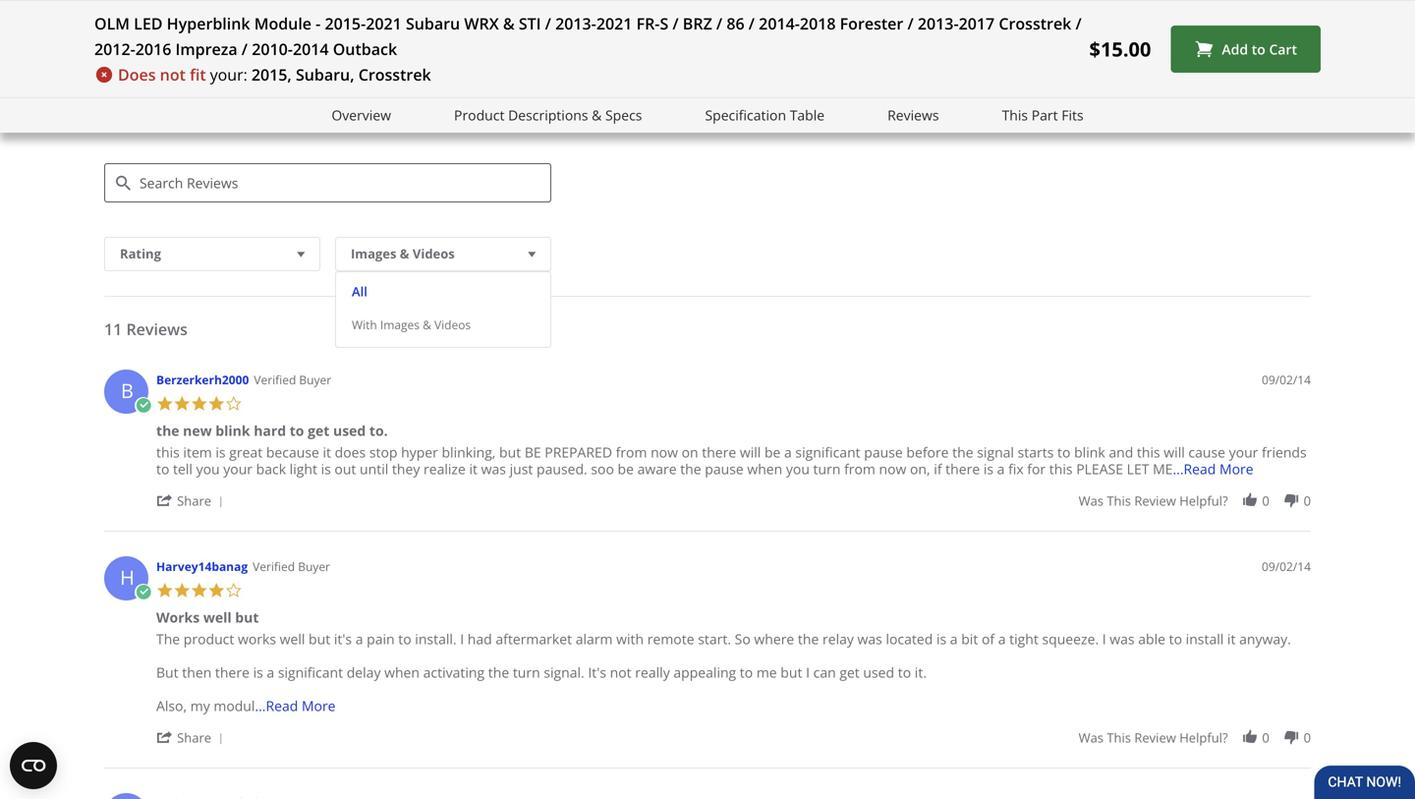 Task type: describe. For each thing, give the bounding box(es) containing it.
buyer for b
[[299, 372, 331, 388]]

crosstrek inside 'olm led hyperblink module - 2015-2021 subaru wrx & sti / 2013-2021 fr-s / brz / 86 / 2014-2018 forester / 2013-2017 crosstrek / 2012-2016 impreza / 2010-2014 outback'
[[999, 13, 1072, 34]]

table
[[790, 106, 825, 124]]

a right of
[[999, 630, 1006, 649]]

add
[[1222, 40, 1249, 58]]

to.
[[370, 422, 388, 440]]

down triangle image
[[524, 244, 541, 264]]

the down had
[[488, 663, 509, 682]]

relay
[[823, 630, 854, 649]]

bit
[[962, 630, 979, 649]]

the left relay
[[798, 630, 819, 649]]

0 right vote down review by berzerkerh2000 on  2 sep 2014 image
[[1304, 492, 1312, 510]]

2 horizontal spatial was
[[1110, 630, 1135, 649]]

because
[[266, 443, 319, 462]]

is left bit
[[937, 630, 947, 649]]

works
[[238, 630, 276, 649]]

circle checkmark image
[[135, 584, 152, 601]]

specification
[[705, 106, 787, 124]]

hard
[[254, 422, 286, 440]]

so
[[735, 630, 751, 649]]

remote
[[648, 630, 695, 649]]

vote down review by harvey14banag on  2 sep 2014 image
[[1283, 729, 1301, 746]]

your:
[[210, 64, 248, 85]]

2 horizontal spatial it
[[1228, 630, 1236, 649]]

can
[[814, 663, 836, 682]]

images & videos element
[[335, 237, 552, 348]]

soo
[[591, 460, 614, 479]]

specs
[[606, 106, 642, 124]]

out
[[335, 460, 356, 479]]

buyer for h
[[298, 559, 330, 575]]

get inside the new blink hard to get used to. heading
[[308, 422, 330, 440]]

to right the able
[[1170, 630, 1183, 649]]

filter
[[104, 110, 143, 131]]

/ right forester
[[908, 13, 914, 34]]

0 right vote up review by berzerkerh2000 on  2 sep 2014 icon
[[1263, 492, 1270, 510]]

vote down review by berzerkerh2000 on  2 sep 2014 image
[[1283, 492, 1301, 510]]

signal.
[[544, 663, 585, 682]]

/ right 86
[[749, 13, 755, 34]]

add to cart
[[1222, 40, 1298, 58]]

verified for b
[[254, 372, 296, 388]]

was for h
[[1079, 729, 1104, 747]]

questions
[[181, 57, 257, 76]]

great
[[229, 443, 263, 462]]

blink inside heading
[[216, 422, 250, 440]]

1 vertical spatial significant
[[278, 663, 343, 682]]

tight
[[1010, 630, 1039, 649]]

1 horizontal spatial now
[[879, 460, 907, 479]]

circle checkmark image
[[135, 397, 152, 415]]

tell
[[173, 460, 193, 479]]

used inside heading
[[333, 422, 366, 440]]

with images & videos
[[352, 317, 471, 333]]

outback
[[333, 38, 397, 59]]

the product works well but it's a pain to install. i had aftermarket alarm with remote start. so where the relay was located is a bit of a tight squeeze. i was able to install it anyway.
[[156, 630, 1292, 649]]

they
[[392, 460, 420, 479]]

1 2013- from the left
[[556, 13, 597, 34]]

until
[[360, 460, 389, 479]]

s
[[660, 13, 669, 34]]

but inside this item is great because it does stop hyper blinking, but be prepared from now on there will be a significant pause before the signal starts to blink and this will cause your friends to tell you your back light is out until they realize it was just paused. soo be aware the pause when you turn from now on, if there is a fix for this please let me
[[499, 443, 521, 462]]

2018
[[800, 13, 836, 34]]

share for b
[[177, 492, 211, 510]]

had
[[468, 630, 492, 649]]

star image right circle checkmark image
[[156, 582, 174, 599]]

0 horizontal spatial ...read
[[255, 697, 298, 715]]

seperator image for h
[[215, 734, 227, 745]]

cart
[[1270, 40, 1298, 58]]

tab panel containing b
[[94, 360, 1321, 799]]

/ left "2010-"
[[242, 38, 248, 59]]

star image down the berzerkerh2000
[[191, 395, 208, 413]]

led
[[134, 13, 163, 34]]

09/02/14 for b
[[1262, 372, 1312, 388]]

install
[[1186, 630, 1224, 649]]

works well but heading
[[156, 608, 259, 631]]

magnifying glass image
[[116, 176, 131, 191]]

rating element
[[104, 237, 321, 272]]

but inside works well but heading
[[235, 608, 259, 627]]

2 you from the left
[[786, 460, 810, 479]]

me
[[757, 663, 777, 682]]

& inside 'olm led hyperblink module - 2015-2021 subaru wrx & sti / 2013-2021 fr-s / brz / 86 / 2014-2018 forester / 2013-2017 crosstrek / 2012-2016 impreza / 2010-2014 outback'
[[503, 13, 515, 34]]

this item is great because it does stop hyper blinking, but be prepared from now on there will be a significant pause before the signal starts to blink and this will cause your friends to tell you your back light is out until they realize it was just paused. soo be aware the pause when you turn from now on, if there is a fix for this please let me
[[156, 443, 1307, 479]]

start.
[[698, 630, 732, 649]]

a left fix
[[998, 460, 1005, 479]]

2010-
[[252, 38, 293, 59]]

tab list containing reviews
[[104, 57, 274, 88]]

0 horizontal spatial pause
[[705, 460, 744, 479]]

if
[[934, 460, 942, 479]]

0 right vote down review by harvey14banag on  2 sep 2014 image
[[1304, 729, 1312, 747]]

to left tell at the left of the page
[[156, 460, 170, 479]]

does
[[118, 64, 156, 85]]

images & videos
[[351, 245, 455, 263]]

paused.
[[537, 460, 588, 479]]

2014
[[293, 38, 329, 59]]

0 right the vote up review by harvey14banag on  2 sep 2014 image
[[1263, 729, 1270, 747]]

0 vertical spatial not
[[160, 64, 186, 85]]

berzerkerh2000
[[156, 372, 249, 388]]

4.5 star rating element
[[576, 0, 634, 4]]

product
[[454, 106, 505, 124]]

wrx
[[464, 13, 499, 34]]

but then there is a significant delay when activating the turn signal. it's not really appealing to me but i can get used to it.
[[156, 663, 927, 682]]

all
[[352, 283, 368, 301]]

1 will from the left
[[740, 443, 761, 462]]

harvey14banag
[[156, 559, 248, 575]]

$15.00
[[1090, 35, 1152, 62]]

to right starts
[[1058, 443, 1071, 462]]

empty star image
[[225, 395, 242, 413]]

1 vertical spatial not
[[610, 663, 632, 682]]

with images & videos link
[[352, 317, 471, 333]]

subaru,
[[296, 64, 354, 85]]

works well but
[[156, 608, 259, 627]]

to right pain
[[398, 630, 412, 649]]

0 horizontal spatial from
[[616, 443, 647, 462]]

was this review helpful? for h
[[1079, 729, 1229, 747]]

1 vertical spatial turn
[[513, 663, 540, 682]]

and
[[1109, 443, 1134, 462]]

0 vertical spatial more
[[1220, 460, 1254, 479]]

is down works at bottom
[[253, 663, 263, 682]]

review date 09/02/14 element for h
[[1262, 559, 1312, 575]]

does
[[335, 443, 366, 462]]

vote up review by berzerkerh2000 on  2 sep 2014 image
[[1242, 492, 1259, 510]]

squeeze.
[[1043, 630, 1099, 649]]

located
[[886, 630, 933, 649]]

& inside all list box
[[423, 317, 431, 333]]

empty star image
[[225, 582, 242, 599]]

images inside all list box
[[380, 317, 420, 333]]

blink inside this item is great because it does stop hyper blinking, but be prepared from now on there will be a significant pause before the signal starts to blink and this will cause your friends to tell you your back light is out until they realize it was just paused. soo be aware the pause when you turn from now on, if there is a fix for this please let me
[[1075, 443, 1106, 462]]

0 horizontal spatial i
[[460, 630, 464, 649]]

when inside this item is great because it does stop hyper blinking, but be prepared from now on there will be a significant pause before the signal starts to blink and this will cause your friends to tell you your back light is out until they realize it was just paused. soo be aware the pause when you turn from now on, if there is a fix for this please let me
[[748, 460, 783, 479]]

Search Reviews search field
[[104, 163, 552, 203]]

the new blink hard to get used to. heading
[[156, 422, 388, 444]]

1 horizontal spatial it
[[469, 460, 478, 479]]

0 horizontal spatial your
[[223, 460, 253, 479]]

be
[[525, 443, 541, 462]]

specification table
[[705, 106, 825, 124]]

seperator image for b
[[215, 497, 227, 509]]

significant inside this item is great because it does stop hyper blinking, but be prepared from now on there will be a significant pause before the signal starts to blink and this will cause your friends to tell you your back light is out until they realize it was just paused. soo be aware the pause when you turn from now on, if there is a fix for this please let me
[[796, 443, 861, 462]]

alarm
[[576, 630, 613, 649]]

review for b
[[1135, 492, 1177, 510]]

before
[[907, 443, 949, 462]]

but right me
[[781, 663, 803, 682]]

new
[[183, 422, 212, 440]]

my
[[190, 697, 210, 715]]

/ left 86
[[717, 13, 723, 34]]

please
[[1077, 460, 1124, 479]]

1 you from the left
[[196, 460, 220, 479]]

a left bit
[[951, 630, 958, 649]]

just
[[510, 460, 533, 479]]

fit
[[190, 64, 206, 85]]

add to cart button
[[1171, 26, 1321, 73]]

reviews for filter reviews
[[148, 110, 209, 131]]

vote up review by harvey14banag on  2 sep 2014 image
[[1242, 729, 1259, 746]]

overview link
[[332, 104, 391, 127]]

module
[[254, 13, 312, 34]]

hyper
[[401, 443, 438, 462]]

blinking,
[[442, 443, 496, 462]]

the right aware
[[681, 460, 702, 479]]

star image down the berzerkerh2000
[[208, 395, 225, 413]]

descriptions
[[508, 106, 588, 124]]

a right it's
[[356, 630, 363, 649]]

86
[[727, 13, 745, 34]]

0 horizontal spatial ...read more button
[[255, 697, 336, 715]]

cause
[[1189, 443, 1226, 462]]

specification table link
[[705, 104, 825, 127]]

reviews for 11 reviews
[[126, 319, 188, 340]]

Rating Filter field
[[104, 237, 321, 272]]

2014-
[[759, 13, 800, 34]]

a down works at bottom
[[267, 663, 275, 682]]

/ right the sti
[[545, 13, 551, 34]]

is left out
[[321, 460, 331, 479]]

to left it.
[[898, 663, 912, 682]]

/ right 's'
[[673, 13, 679, 34]]

videos inside field
[[413, 245, 455, 263]]

subaru
[[406, 13, 460, 34]]



Task type: locate. For each thing, give the bounding box(es) containing it.
1 share button from the top
[[156, 491, 230, 510]]

share for h
[[177, 729, 211, 747]]

h
[[120, 564, 135, 591]]

0 vertical spatial get
[[308, 422, 330, 440]]

0 vertical spatial review date 09/02/14 element
[[1262, 372, 1312, 389]]

2 was from the top
[[1079, 729, 1104, 747]]

pain
[[367, 630, 395, 649]]

1 review date 09/02/14 element from the top
[[1262, 372, 1312, 389]]

a
[[785, 443, 792, 462], [998, 460, 1005, 479], [356, 630, 363, 649], [951, 630, 958, 649], [999, 630, 1006, 649], [267, 663, 275, 682]]

install.
[[415, 630, 457, 649]]

& inside field
[[400, 245, 410, 263]]

was this review helpful? for b
[[1079, 492, 1229, 510]]

0 horizontal spatial well
[[203, 608, 232, 627]]

review down me
[[1135, 492, 1177, 510]]

1 horizontal spatial when
[[748, 460, 783, 479]]

a right on
[[785, 443, 792, 462]]

pause right on
[[705, 460, 744, 479]]

works
[[156, 608, 200, 627]]

seperator image
[[215, 497, 227, 509], [215, 734, 227, 745]]

heading
[[216, 796, 294, 799]]

1 was from the top
[[1079, 492, 1104, 510]]

Images & Videos Filter field
[[335, 237, 552, 272]]

0 horizontal spatial 2013-
[[556, 13, 597, 34]]

1 horizontal spatial you
[[786, 460, 810, 479]]

to left me
[[740, 663, 753, 682]]

verified for h
[[253, 559, 295, 575]]

well inside heading
[[203, 608, 232, 627]]

this
[[1002, 106, 1028, 124]]

...read more button down works at bottom
[[255, 697, 336, 715]]

used up "does"
[[333, 422, 366, 440]]

olm
[[94, 13, 130, 34]]

0 vertical spatial helpful?
[[1180, 492, 1229, 510]]

pause left 'on,'
[[865, 443, 903, 462]]

0 vertical spatial ...read more button
[[1173, 460, 1254, 479]]

not left fit at the top of page
[[160, 64, 186, 85]]

images
[[351, 245, 397, 263], [380, 317, 420, 333]]

was inside this item is great because it does stop hyper blinking, but be prepared from now on there will be a significant pause before the signal starts to blink and this will cause your friends to tell you your back light is out until they realize it was just paused. soo be aware the pause when you turn from now on, if there is a fix for this please let me
[[481, 460, 506, 479]]

it right install on the right of the page
[[1228, 630, 1236, 649]]

1 vertical spatial videos
[[435, 317, 471, 333]]

2012-
[[94, 38, 135, 59]]

1 horizontal spatial significant
[[796, 443, 861, 462]]

0 horizontal spatial be
[[618, 460, 634, 479]]

2021
[[366, 13, 402, 34], [597, 13, 633, 34]]

group
[[1079, 492, 1312, 510], [1079, 729, 1312, 747]]

verified buyer heading
[[254, 372, 331, 389], [253, 559, 330, 575]]

crosstrek right 2017
[[999, 13, 1072, 34]]

2 share button from the top
[[156, 728, 230, 747]]

was for b
[[1079, 492, 1104, 510]]

verified buyer heading for b
[[254, 372, 331, 389]]

0 vertical spatial was
[[1079, 492, 1104, 510]]

with
[[617, 630, 644, 649]]

0 horizontal spatial you
[[196, 460, 220, 479]]

1 horizontal spatial more
[[1220, 460, 1254, 479]]

share button down tell at the left of the page
[[156, 491, 230, 510]]

was
[[481, 460, 506, 479], [858, 630, 883, 649], [1110, 630, 1135, 649]]

1 horizontal spatial used
[[864, 663, 895, 682]]

it right realize
[[469, 460, 478, 479]]

1 vertical spatial blink
[[1075, 443, 1106, 462]]

1 vertical spatial images
[[380, 317, 420, 333]]

your right cause
[[1230, 443, 1259, 462]]

rating
[[120, 245, 161, 263]]

verified
[[254, 372, 296, 388], [253, 559, 295, 575]]

where
[[754, 630, 795, 649]]

11
[[104, 319, 122, 340]]

0 horizontal spatial used
[[333, 422, 366, 440]]

on,
[[910, 460, 931, 479]]

helpful? down ...read more
[[1180, 492, 1229, 510]]

the right if
[[953, 443, 974, 462]]

2 horizontal spatial i
[[1103, 630, 1107, 649]]

stop
[[369, 443, 398, 462]]

1 horizontal spatial not
[[610, 663, 632, 682]]

1 2021 from the left
[[366, 13, 402, 34]]

1 share from the top
[[177, 492, 211, 510]]

0 horizontal spatial crosstrek
[[359, 64, 431, 85]]

product
[[184, 630, 234, 649]]

verified buyer heading up the new blink hard to get used to.
[[254, 372, 331, 389]]

was this review helpful?
[[1079, 492, 1229, 510], [1079, 729, 1229, 747]]

1 horizontal spatial crosstrek
[[999, 13, 1072, 34]]

star image
[[156, 395, 174, 413], [191, 395, 208, 413], [174, 582, 191, 599], [191, 582, 208, 599]]

seperator image down modul
[[215, 734, 227, 745]]

blink up great
[[216, 422, 250, 440]]

09/02/14 up friends
[[1262, 372, 1312, 388]]

get right can
[[840, 663, 860, 682]]

1 vertical spatial verified buyer heading
[[253, 559, 330, 575]]

1 horizontal spatial 2013-
[[918, 13, 959, 34]]

group for b
[[1079, 492, 1312, 510]]

filter reviews heading
[[104, 110, 1312, 149]]

0 horizontal spatial will
[[740, 443, 761, 462]]

1 horizontal spatial ...read more button
[[1173, 460, 1254, 479]]

forester
[[840, 13, 904, 34]]

0 horizontal spatial it
[[323, 443, 331, 462]]

videos down images & videos filter field
[[435, 317, 471, 333]]

2 share from the top
[[177, 729, 211, 747]]

reviews inside heading
[[148, 110, 209, 131]]

2013- right forester
[[918, 13, 959, 34]]

was left the able
[[1110, 630, 1135, 649]]

the
[[156, 422, 179, 440], [953, 443, 974, 462], [681, 460, 702, 479], [798, 630, 819, 649], [488, 663, 509, 682]]

buyer down light
[[298, 559, 330, 575]]

share button for b
[[156, 491, 230, 510]]

1 horizontal spatial well
[[280, 630, 305, 649]]

i left had
[[460, 630, 464, 649]]

open widget image
[[10, 742, 57, 789]]

1 vertical spatial review
[[1135, 729, 1177, 747]]

also,
[[156, 697, 187, 715]]

2 will from the left
[[1164, 443, 1185, 462]]

able
[[1139, 630, 1166, 649]]

2 review from the top
[[1135, 729, 1177, 747]]

0 vertical spatial buyer
[[299, 372, 331, 388]]

i left can
[[806, 663, 810, 682]]

the left new
[[156, 422, 179, 440]]

overview
[[332, 106, 391, 124]]

review date 09/02/14 element up friends
[[1262, 372, 1312, 389]]

delay
[[347, 663, 381, 682]]

1 vertical spatial ...read more button
[[255, 697, 336, 715]]

significant down it's
[[278, 663, 343, 682]]

not
[[160, 64, 186, 85], [610, 663, 632, 682]]

0 horizontal spatial there
[[215, 663, 250, 682]]

turn down aftermarket
[[513, 663, 540, 682]]

/
[[545, 13, 551, 34], [673, 13, 679, 34], [717, 13, 723, 34], [749, 13, 755, 34], [908, 13, 914, 34], [1076, 13, 1082, 34], [242, 38, 248, 59]]

videos up all list box
[[413, 245, 455, 263]]

0 vertical spatial was this review helpful?
[[1079, 492, 1229, 510]]

be right 'soo'
[[618, 460, 634, 479]]

0 vertical spatial verified buyer heading
[[254, 372, 331, 389]]

it
[[323, 443, 331, 462], [469, 460, 478, 479], [1228, 630, 1236, 649]]

1 vertical spatial review date 09/02/14 element
[[1262, 559, 1312, 575]]

helpful? left the vote up review by harvey14banag on  2 sep 2014 image
[[1180, 729, 1229, 747]]

the new blink hard to get used to.
[[156, 422, 388, 440]]

0 vertical spatial used
[[333, 422, 366, 440]]

helpful? for h
[[1180, 729, 1229, 747]]

1 horizontal spatial 2021
[[597, 13, 633, 34]]

down triangle image
[[292, 244, 310, 264]]

crosstrek
[[999, 13, 1072, 34], [359, 64, 431, 85]]

well up product
[[203, 608, 232, 627]]

will
[[740, 443, 761, 462], [1164, 443, 1185, 462]]

there right if
[[946, 460, 980, 479]]

1 vertical spatial share button
[[156, 728, 230, 747]]

images right 'with'
[[380, 317, 420, 333]]

b
[[121, 377, 134, 404]]

activating
[[423, 663, 485, 682]]

it's
[[334, 630, 352, 649]]

2 group from the top
[[1079, 729, 1312, 747]]

0 vertical spatial turn
[[814, 460, 841, 479]]

buyer up the new blink hard to get used to.
[[299, 372, 331, 388]]

tab list
[[104, 57, 274, 88]]

2 09/02/14 from the top
[[1262, 559, 1312, 575]]

1 review from the top
[[1135, 492, 1177, 510]]

the
[[156, 630, 180, 649]]

2 2013- from the left
[[918, 13, 959, 34]]

1 horizontal spatial ...read
[[1173, 460, 1217, 479]]

1 horizontal spatial pause
[[865, 443, 903, 462]]

1 horizontal spatial get
[[840, 663, 860, 682]]

2 horizontal spatial there
[[946, 460, 980, 479]]

1 vertical spatial 09/02/14
[[1262, 559, 1312, 575]]

but left it's
[[309, 630, 331, 649]]

1 horizontal spatial will
[[1164, 443, 1185, 462]]

when right on
[[748, 460, 783, 479]]

to inside "button"
[[1252, 40, 1266, 58]]

let
[[1127, 460, 1150, 479]]

0 horizontal spatial 2021
[[366, 13, 402, 34]]

2 was this review helpful? from the top
[[1079, 729, 1229, 747]]

this part fits
[[1002, 106, 1084, 124]]

anyway.
[[1240, 630, 1292, 649]]

star image down harvey14banag
[[191, 582, 208, 599]]

light
[[290, 460, 318, 479]]

1 horizontal spatial blink
[[1075, 443, 1106, 462]]

all list box
[[335, 272, 552, 348]]

1 vertical spatial when
[[385, 663, 420, 682]]

/ up fits
[[1076, 13, 1082, 34]]

tab panel
[[94, 360, 1321, 799]]

0 horizontal spatial blink
[[216, 422, 250, 440]]

is right item
[[216, 443, 226, 462]]

will left cause
[[1164, 443, 1185, 462]]

0 horizontal spatial not
[[160, 64, 186, 85]]

0 horizontal spatial get
[[308, 422, 330, 440]]

2 helpful? from the top
[[1180, 729, 1229, 747]]

1 helpful? from the top
[[1180, 492, 1229, 510]]

aware
[[638, 460, 677, 479]]

product descriptions & specs
[[454, 106, 642, 124]]

1 vertical spatial helpful?
[[1180, 729, 1229, 747]]

1 vertical spatial was this review helpful?
[[1079, 729, 1229, 747]]

blink left and
[[1075, 443, 1106, 462]]

0 horizontal spatial more
[[302, 697, 336, 715]]

verified buyer heading for h
[[253, 559, 330, 575]]

1 vertical spatial more
[[302, 697, 336, 715]]

...read more button up vote up review by berzerkerh2000 on  2 sep 2014 icon
[[1173, 460, 1254, 479]]

share button for h
[[156, 728, 230, 747]]

sti
[[519, 13, 541, 34]]

to
[[1252, 40, 1266, 58], [290, 422, 304, 440], [1058, 443, 1071, 462], [156, 460, 170, 479], [398, 630, 412, 649], [1170, 630, 1183, 649], [740, 663, 753, 682], [898, 663, 912, 682]]

0 horizontal spatial was
[[481, 460, 506, 479]]

also, my modul ...read more
[[156, 697, 336, 715]]

videos
[[413, 245, 455, 263], [435, 317, 471, 333]]

crosstrek down the "outback"
[[359, 64, 431, 85]]

to inside heading
[[290, 422, 304, 440]]

2 2021 from the left
[[597, 13, 633, 34]]

reviews
[[888, 106, 939, 124], [148, 110, 209, 131], [126, 319, 188, 340]]

verified right harvey14banag
[[253, 559, 295, 575]]

1 group from the top
[[1079, 492, 1312, 510]]

review date 09/02/14 element for b
[[1262, 372, 1312, 389]]

modul
[[214, 697, 255, 715]]

0 vertical spatial seperator image
[[215, 497, 227, 509]]

the inside heading
[[156, 422, 179, 440]]

review for h
[[1135, 729, 1177, 747]]

1 horizontal spatial was
[[858, 630, 883, 649]]

0 vertical spatial share button
[[156, 491, 230, 510]]

is left fix
[[984, 460, 994, 479]]

star image up new
[[174, 395, 191, 413]]

2017
[[959, 13, 995, 34]]

it's
[[588, 663, 607, 682]]

0 horizontal spatial significant
[[278, 663, 343, 682]]

used
[[333, 422, 366, 440], [864, 663, 895, 682]]

to up because
[[290, 422, 304, 440]]

2 review date 09/02/14 element from the top
[[1262, 559, 1312, 575]]

2 seperator image from the top
[[215, 734, 227, 745]]

review date 09/02/14 element
[[1262, 372, 1312, 389], [1262, 559, 1312, 575]]

review left the vote up review by harvey14banag on  2 sep 2014 image
[[1135, 729, 1177, 747]]

0 horizontal spatial turn
[[513, 663, 540, 682]]

1 horizontal spatial be
[[765, 443, 781, 462]]

will right on
[[740, 443, 761, 462]]

helpful?
[[1180, 492, 1229, 510], [1180, 729, 1229, 747]]

0 vertical spatial review
[[1135, 492, 1177, 510]]

1 horizontal spatial there
[[702, 443, 737, 462]]

1 vertical spatial group
[[1079, 729, 1312, 747]]

0 vertical spatial images
[[351, 245, 397, 263]]

but
[[156, 663, 179, 682]]

0 vertical spatial verified
[[254, 372, 296, 388]]

reviews link
[[888, 104, 939, 127]]

1 horizontal spatial turn
[[814, 460, 841, 479]]

images inside field
[[351, 245, 397, 263]]

0 horizontal spatial now
[[651, 443, 678, 462]]

09/02/14
[[1262, 372, 1312, 388], [1262, 559, 1312, 575]]

fits
[[1062, 106, 1084, 124]]

star image down harvey14banag
[[208, 582, 225, 599]]

1 vertical spatial get
[[840, 663, 860, 682]]

1 vertical spatial was
[[1079, 729, 1104, 747]]

get up because
[[308, 422, 330, 440]]

fr-
[[637, 13, 660, 34]]

well right works at bottom
[[280, 630, 305, 649]]

0 vertical spatial when
[[748, 460, 783, 479]]

videos inside all list box
[[435, 317, 471, 333]]

0 vertical spatial blink
[[216, 422, 250, 440]]

i right squeeze.
[[1103, 630, 1107, 649]]

1 09/02/14 from the top
[[1262, 372, 1312, 388]]

...read down works at bottom
[[255, 697, 298, 715]]

more
[[1220, 460, 1254, 479], [302, 697, 336, 715]]

seperator image right share image
[[215, 497, 227, 509]]

0 vertical spatial well
[[203, 608, 232, 627]]

turn inside this item is great because it does stop hyper blinking, but be prepared from now on there will be a significant pause before the signal starts to blink and this will cause your friends to tell you your back light is out until they realize it was just paused. soo be aware the pause when you turn from now on, if there is a fix for this please let me
[[814, 460, 841, 479]]

1 horizontal spatial i
[[806, 663, 810, 682]]

but left "be" at the bottom left
[[499, 443, 521, 462]]

it left "does"
[[323, 443, 331, 462]]

0 vertical spatial 09/02/14
[[1262, 372, 1312, 388]]

09/02/14 for h
[[1262, 559, 1312, 575]]

star image
[[174, 395, 191, 413], [208, 395, 225, 413], [156, 582, 174, 599], [208, 582, 225, 599]]

star image right circle checkmark icon
[[156, 395, 174, 413]]

impreza
[[175, 38, 238, 59]]

2015-
[[325, 13, 366, 34]]

share right share image
[[177, 492, 211, 510]]

harvey14banag verified buyer
[[156, 559, 330, 575]]

significant left 'on,'
[[796, 443, 861, 462]]

group for h
[[1079, 729, 1312, 747]]

...read right let
[[1173, 460, 1217, 479]]

helpful? for b
[[1180, 492, 1229, 510]]

then
[[182, 663, 212, 682]]

but up works at bottom
[[235, 608, 259, 627]]

0 vertical spatial significant
[[796, 443, 861, 462]]

was this review helpful? left the vote up review by harvey14banag on  2 sep 2014 image
[[1079, 729, 1229, 747]]

was
[[1079, 492, 1104, 510], [1079, 729, 1104, 747]]

...read more
[[1173, 460, 1254, 479]]

when right delay
[[385, 663, 420, 682]]

now left 'on,'
[[879, 460, 907, 479]]

1 vertical spatial buyer
[[298, 559, 330, 575]]

not right the it's
[[610, 663, 632, 682]]

share image
[[156, 492, 174, 510]]

2016
[[135, 38, 171, 59]]

it.
[[915, 663, 927, 682]]

1 vertical spatial seperator image
[[215, 734, 227, 745]]

0 horizontal spatial when
[[385, 663, 420, 682]]

0 vertical spatial share
[[177, 492, 211, 510]]

star image up works on the left of page
[[174, 582, 191, 599]]

1 vertical spatial used
[[864, 663, 895, 682]]

verified up the new blink hard to get used to.
[[254, 372, 296, 388]]

more down it's
[[302, 697, 336, 715]]

used left it.
[[864, 663, 895, 682]]

0 vertical spatial group
[[1079, 492, 1312, 510]]

your left back
[[223, 460, 253, 479]]

more up vote up review by berzerkerh2000 on  2 sep 2014 icon
[[1220, 460, 1254, 479]]

2021 up the "outback"
[[366, 13, 402, 34]]

really
[[635, 663, 670, 682]]

share image
[[156, 729, 174, 746]]

1 vertical spatial well
[[280, 630, 305, 649]]

1 was this review helpful? from the top
[[1079, 492, 1229, 510]]

1 horizontal spatial from
[[845, 460, 876, 479]]

1 vertical spatial crosstrek
[[359, 64, 431, 85]]

be right on
[[765, 443, 781, 462]]

fix
[[1009, 460, 1024, 479]]

1 horizontal spatial your
[[1230, 443, 1259, 462]]

reviews
[[104, 57, 163, 76]]

09/02/14 down vote down review by berzerkerh2000 on  2 sep 2014 image
[[1262, 559, 1312, 575]]

significant
[[796, 443, 861, 462], [278, 663, 343, 682]]

1 seperator image from the top
[[215, 497, 227, 509]]



Task type: vqa. For each thing, say whether or not it's contained in the screenshot.
Front Lips button
no



